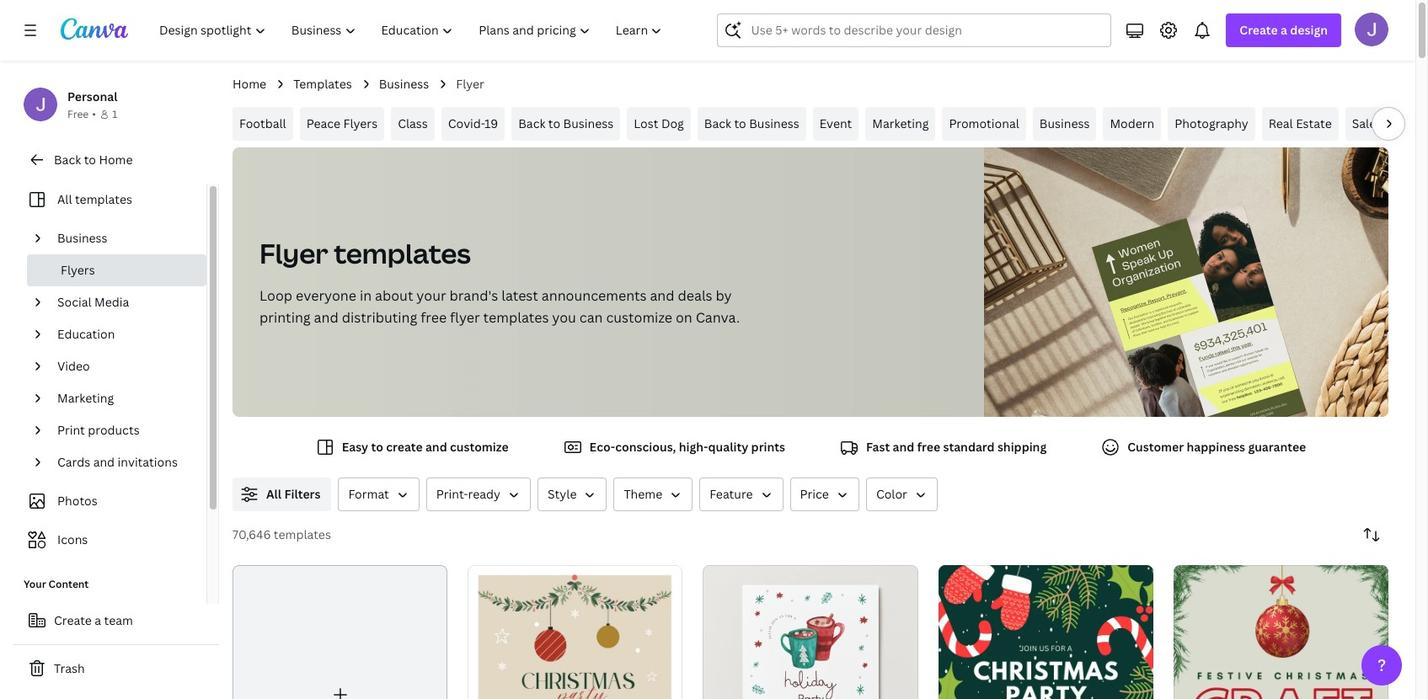 Task type: vqa. For each thing, say whether or not it's contained in the screenshot.
Try Canva Pro
no



Task type: locate. For each thing, give the bounding box(es) containing it.
flyer up covid-19
[[456, 76, 485, 92]]

and right create
[[425, 439, 447, 455]]

price button
[[790, 478, 859, 512]]

media
[[94, 294, 129, 310]]

and right fast at the right of page
[[893, 439, 915, 455]]

0 horizontal spatial flyer
[[260, 235, 328, 271]]

video link
[[51, 351, 196, 383]]

0 horizontal spatial a
[[95, 613, 101, 629]]

a for design
[[1281, 22, 1288, 38]]

happiness
[[1187, 439, 1246, 455]]

create inside button
[[54, 613, 92, 629]]

video
[[57, 358, 90, 374]]

70,646
[[233, 527, 271, 543]]

marketing link up products
[[51, 383, 196, 415]]

flyer
[[450, 308, 480, 327]]

back right 19
[[518, 115, 546, 131]]

all inside button
[[266, 486, 282, 502]]

and right cards
[[93, 454, 115, 470]]

flyers up social
[[61, 262, 95, 278]]

on
[[676, 308, 692, 327]]

back for 2nd back to business link from the right
[[518, 115, 546, 131]]

back
[[518, 115, 546, 131], [704, 115, 731, 131], [54, 152, 81, 168]]

0 horizontal spatial back
[[54, 152, 81, 168]]

back down the free
[[54, 152, 81, 168]]

business link down all templates link
[[51, 222, 196, 254]]

event link
[[813, 107, 859, 141]]

filters
[[284, 486, 321, 502]]

cards and invitations
[[57, 454, 178, 470]]

flyer
[[456, 76, 485, 92], [260, 235, 328, 271]]

peace flyers
[[306, 115, 378, 131]]

team
[[104, 613, 133, 629]]

0 horizontal spatial business link
[[51, 222, 196, 254]]

back for 1st back to business link from right
[[704, 115, 731, 131]]

printing
[[260, 308, 311, 327]]

all for all templates
[[57, 191, 72, 207]]

0 horizontal spatial home
[[99, 152, 133, 168]]

customize up ready
[[450, 439, 509, 455]]

0 horizontal spatial all
[[57, 191, 72, 207]]

conscious,
[[615, 439, 676, 455]]

modern
[[1110, 115, 1155, 131]]

education
[[57, 326, 115, 342]]

1 vertical spatial customize
[[450, 439, 509, 455]]

a left team
[[95, 613, 101, 629]]

back to business right dog
[[704, 115, 800, 131]]

0 horizontal spatial free
[[421, 308, 447, 327]]

flyer for flyer templates
[[260, 235, 328, 271]]

1 horizontal spatial back to business
[[704, 115, 800, 131]]

create a team
[[54, 613, 133, 629]]

easy
[[342, 439, 368, 455]]

sale
[[1352, 115, 1376, 131]]

covid-19 link
[[441, 107, 505, 141]]

free down your
[[421, 308, 447, 327]]

ready
[[468, 486, 501, 502]]

2 back to business link from the left
[[698, 107, 806, 141]]

templates for all templates
[[75, 191, 132, 207]]

quality
[[708, 439, 749, 455]]

1 horizontal spatial free
[[917, 439, 941, 455]]

0 vertical spatial all
[[57, 191, 72, 207]]

by
[[716, 287, 732, 305]]

jacob simon image
[[1355, 13, 1389, 46]]

promotional
[[949, 115, 1020, 131]]

2 back to business from the left
[[704, 115, 800, 131]]

1 vertical spatial free
[[917, 439, 941, 455]]

back to business link right 19
[[512, 107, 620, 141]]

2 horizontal spatial back
[[704, 115, 731, 131]]

0 horizontal spatial back to business link
[[512, 107, 620, 141]]

0 vertical spatial flyer
[[456, 76, 485, 92]]

beige and green minimalist christmas party flyer image
[[468, 566, 683, 699]]

1 horizontal spatial home
[[233, 76, 266, 92]]

1 horizontal spatial a
[[1281, 22, 1288, 38]]

free left standard
[[917, 439, 941, 455]]

your
[[24, 577, 46, 592]]

1 horizontal spatial flyer
[[456, 76, 485, 92]]

all left filters in the bottom of the page
[[266, 486, 282, 502]]

flyers
[[343, 115, 378, 131], [61, 262, 95, 278]]

and left 'deals' at the left top of page
[[650, 287, 675, 305]]

back to business right 19
[[518, 115, 614, 131]]

0 vertical spatial customize
[[606, 308, 672, 327]]

trash
[[54, 661, 85, 677]]

create for create a design
[[1240, 22, 1278, 38]]

create
[[1240, 22, 1278, 38], [54, 613, 92, 629]]

format button
[[338, 478, 420, 512]]

business link up class
[[379, 75, 429, 94]]

all
[[57, 191, 72, 207], [266, 486, 282, 502]]

2 horizontal spatial business link
[[1033, 107, 1097, 141]]

0 horizontal spatial create
[[54, 613, 92, 629]]

1 vertical spatial marketing
[[57, 390, 114, 406]]

templates inside all templates link
[[75, 191, 132, 207]]

templates down latest
[[483, 308, 549, 327]]

print-
[[436, 486, 468, 502]]

create inside dropdown button
[[1240, 22, 1278, 38]]

0 vertical spatial flyers
[[343, 115, 378, 131]]

feature button
[[700, 478, 783, 512]]

1 horizontal spatial back
[[518, 115, 546, 131]]

templates down filters in the bottom of the page
[[274, 527, 331, 543]]

home up all templates link
[[99, 152, 133, 168]]

a
[[1281, 22, 1288, 38], [95, 613, 101, 629]]

social media link
[[51, 287, 196, 319]]

1 vertical spatial all
[[266, 486, 282, 502]]

marketing link
[[866, 107, 936, 141], [51, 383, 196, 415]]

to
[[548, 115, 561, 131], [734, 115, 746, 131], [84, 152, 96, 168], [371, 439, 383, 455]]

create left design
[[1240, 22, 1278, 38]]

1 horizontal spatial all
[[266, 486, 282, 502]]

1 horizontal spatial create
[[1240, 22, 1278, 38]]

templates link
[[293, 75, 352, 94]]

in
[[360, 287, 372, 305]]

home up football
[[233, 76, 266, 92]]

all for all filters
[[266, 486, 282, 502]]

1 vertical spatial flyer
[[260, 235, 328, 271]]

create
[[386, 439, 423, 455]]

Sort by button
[[1355, 518, 1389, 552]]

lost dog
[[634, 115, 684, 131]]

create down content
[[54, 613, 92, 629]]

back to home
[[54, 152, 133, 168]]

football link
[[233, 107, 293, 141]]

0 vertical spatial marketing link
[[866, 107, 936, 141]]

loop
[[260, 287, 293, 305]]

templates up about
[[334, 235, 471, 271]]

customize
[[606, 308, 672, 327], [450, 439, 509, 455]]

shipping
[[998, 439, 1047, 455]]

cards
[[57, 454, 90, 470]]

1 vertical spatial a
[[95, 613, 101, 629]]

marketing right event
[[872, 115, 929, 131]]

a left design
[[1281, 22, 1288, 38]]

0 vertical spatial home
[[233, 76, 266, 92]]

templates
[[75, 191, 132, 207], [334, 235, 471, 271], [483, 308, 549, 327], [274, 527, 331, 543]]

a inside dropdown button
[[1281, 22, 1288, 38]]

0 horizontal spatial marketing link
[[51, 383, 196, 415]]

back to business
[[518, 115, 614, 131], [704, 115, 800, 131]]

class
[[398, 115, 428, 131]]

all down back to home at the left top of page
[[57, 191, 72, 207]]

1 horizontal spatial back to business link
[[698, 107, 806, 141]]

0 vertical spatial a
[[1281, 22, 1288, 38]]

lost
[[634, 115, 659, 131]]

back right dog
[[704, 115, 731, 131]]

marketing link right event link
[[866, 107, 936, 141]]

flyer up "loop"
[[260, 235, 328, 271]]

to right dog
[[734, 115, 746, 131]]

and down everyone
[[314, 308, 339, 327]]

1 vertical spatial create
[[54, 613, 92, 629]]

back to business link right dog
[[698, 107, 806, 141]]

business link left modern link
[[1033, 107, 1097, 141]]

business left lost
[[563, 115, 614, 131]]

1 horizontal spatial customize
[[606, 308, 672, 327]]

free
[[421, 308, 447, 327], [917, 439, 941, 455]]

dog
[[661, 115, 684, 131]]

about
[[375, 287, 413, 305]]

0 vertical spatial create
[[1240, 22, 1278, 38]]

0 vertical spatial business link
[[379, 75, 429, 94]]

0 horizontal spatial customize
[[450, 439, 509, 455]]

create a team button
[[13, 604, 219, 638]]

marketing down the video
[[57, 390, 114, 406]]

loop everyone in about your brand's latest announcements and deals by printing and distributing free flyer templates you can customize on canva.
[[260, 287, 740, 327]]

trash link
[[13, 652, 219, 686]]

1 back to business link from the left
[[512, 107, 620, 141]]

1 horizontal spatial business link
[[379, 75, 429, 94]]

1 back to business from the left
[[518, 115, 614, 131]]

education link
[[51, 319, 196, 351]]

None search field
[[718, 13, 1112, 47]]

business down all templates
[[57, 230, 107, 246]]

guarantee
[[1248, 439, 1306, 455]]

to right 19
[[548, 115, 561, 131]]

real
[[1269, 115, 1293, 131]]

0 vertical spatial marketing
[[872, 115, 929, 131]]

0 vertical spatial free
[[421, 308, 447, 327]]

a inside button
[[95, 613, 101, 629]]

business link
[[379, 75, 429, 94], [1033, 107, 1097, 141], [51, 222, 196, 254]]

1 vertical spatial flyers
[[61, 262, 95, 278]]

0 horizontal spatial back to business
[[518, 115, 614, 131]]

green & red festive event craft markets christmas flyer portrait image
[[1174, 566, 1389, 699]]

invitations
[[118, 454, 178, 470]]

19
[[485, 115, 498, 131]]

templates down back to home at the left top of page
[[75, 191, 132, 207]]

customize left on
[[606, 308, 672, 327]]

flyers right peace
[[343, 115, 378, 131]]

real estate link
[[1262, 107, 1339, 141]]



Task type: describe. For each thing, give the bounding box(es) containing it.
1 vertical spatial business link
[[1033, 107, 1097, 141]]

high-
[[679, 439, 708, 455]]

customer happiness guarantee
[[1128, 439, 1306, 455]]

easy to create and customize
[[342, 439, 509, 455]]

customize inside loop everyone in about your brand's latest announcements and deals by printing and distributing free flyer templates you can customize on canva.
[[606, 308, 672, 327]]

style button
[[538, 478, 607, 512]]

dark green modern christmas eve party flyer image
[[703, 565, 918, 699]]

products
[[88, 422, 140, 438]]

0 horizontal spatial flyers
[[61, 262, 95, 278]]

business left event
[[749, 115, 800, 131]]

green red funny simple illustrated christmas party invitation flyer image
[[938, 566, 1153, 699]]

fast and free standard shipping
[[866, 439, 1047, 455]]

free
[[67, 107, 89, 121]]

all templates
[[57, 191, 132, 207]]

all templates link
[[24, 184, 196, 216]]

football
[[239, 115, 286, 131]]

free •
[[67, 107, 96, 121]]

templates inside loop everyone in about your brand's latest announcements and deals by printing and distributing free flyer templates you can customize on canva.
[[483, 308, 549, 327]]

event
[[820, 115, 852, 131]]

can
[[580, 308, 603, 327]]

2 vertical spatial business link
[[51, 222, 196, 254]]

back to business for 2nd back to business link from the right
[[518, 115, 614, 131]]

standard
[[943, 439, 995, 455]]

style
[[548, 486, 577, 502]]

photos
[[57, 493, 98, 509]]

0 horizontal spatial marketing
[[57, 390, 114, 406]]

theme
[[624, 486, 663, 502]]

back to business for 1st back to business link from right
[[704, 115, 800, 131]]

content
[[49, 577, 89, 592]]

1 horizontal spatial flyers
[[343, 115, 378, 131]]

format
[[348, 486, 389, 502]]

print products link
[[51, 415, 196, 447]]

icons
[[57, 532, 88, 548]]

print products
[[57, 422, 140, 438]]

modern link
[[1103, 107, 1161, 141]]

all filters
[[266, 486, 321, 502]]

canva.
[[696, 308, 740, 327]]

announcements
[[542, 287, 647, 305]]

a for team
[[95, 613, 101, 629]]

fast
[[866, 439, 890, 455]]

peace flyers link
[[300, 107, 384, 141]]

home link
[[233, 75, 266, 94]]

templates for flyer templates
[[334, 235, 471, 271]]

sale link
[[1346, 107, 1383, 141]]

flyer for flyer
[[456, 76, 485, 92]]

deals
[[678, 287, 713, 305]]

1 horizontal spatial marketing
[[872, 115, 929, 131]]

flyer templates
[[260, 235, 471, 271]]

class link
[[391, 107, 435, 141]]

1 vertical spatial marketing link
[[51, 383, 196, 415]]

business left modern
[[1040, 115, 1090, 131]]

create a design button
[[1226, 13, 1342, 47]]

Search search field
[[751, 14, 1101, 46]]

estate
[[1296, 115, 1332, 131]]

print-ready button
[[426, 478, 531, 512]]

eco-
[[590, 439, 615, 455]]

promotional link
[[942, 107, 1026, 141]]

price
[[800, 486, 829, 502]]

free inside loop everyone in about your brand's latest announcements and deals by printing and distributing free flyer templates you can customize on canva.
[[421, 308, 447, 327]]

color button
[[866, 478, 938, 512]]

top level navigation element
[[148, 13, 677, 47]]

brand's
[[450, 287, 498, 305]]

design
[[1290, 22, 1328, 38]]

print
[[57, 422, 85, 438]]

real estate
[[1269, 115, 1332, 131]]

photography
[[1175, 115, 1249, 131]]

customer
[[1128, 439, 1184, 455]]

1 horizontal spatial marketing link
[[866, 107, 936, 141]]

templates
[[293, 76, 352, 92]]

70,646 templates
[[233, 527, 331, 543]]

to up all templates
[[84, 152, 96, 168]]

1
[[112, 107, 117, 121]]

theme button
[[614, 478, 693, 512]]

everyone
[[296, 287, 356, 305]]

to right easy
[[371, 439, 383, 455]]

templates for 70,646 templates
[[274, 527, 331, 543]]

cards and invitations link
[[51, 447, 196, 479]]

create for create a team
[[54, 613, 92, 629]]

you
[[552, 308, 576, 327]]

your content
[[24, 577, 89, 592]]

create a design
[[1240, 22, 1328, 38]]

icons link
[[24, 524, 196, 556]]

1 vertical spatial home
[[99, 152, 133, 168]]

photography link
[[1168, 107, 1255, 141]]

latest
[[502, 287, 538, 305]]

feature
[[710, 486, 753, 502]]

social media
[[57, 294, 129, 310]]

print-ready
[[436, 486, 501, 502]]

eco-conscious, high-quality prints
[[590, 439, 785, 455]]

peace
[[306, 115, 340, 131]]

all filters button
[[233, 478, 332, 512]]

personal
[[67, 88, 117, 104]]

photos link
[[24, 485, 196, 517]]

covid-19
[[448, 115, 498, 131]]

•
[[92, 107, 96, 121]]

business up class
[[379, 76, 429, 92]]



